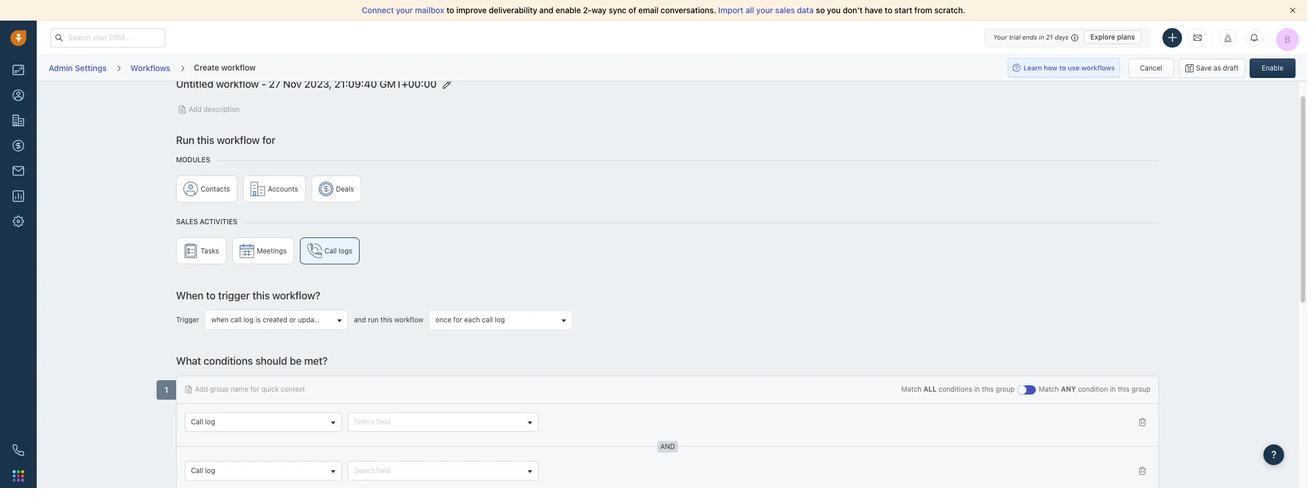 Task type: locate. For each thing, give the bounding box(es) containing it.
trial
[[1009, 33, 1021, 41]]

match for match any condition in this group
[[1039, 385, 1059, 393]]

created
[[263, 315, 287, 324]]

to right when
[[206, 290, 216, 302]]

27
[[269, 78, 281, 90]]

deals button
[[311, 176, 361, 202]]

for
[[262, 134, 276, 146], [453, 315, 462, 324], [250, 385, 259, 393]]

2 select field from the top
[[354, 466, 390, 475]]

admin
[[49, 63, 73, 73]]

once for each call log
[[436, 315, 505, 324]]

and
[[539, 5, 554, 15], [354, 315, 366, 324]]

and left run
[[354, 315, 366, 324]]

1 match from the left
[[901, 385, 922, 393]]

1 vertical spatial select
[[354, 466, 374, 475]]

in for conditions
[[974, 385, 980, 393]]

1 horizontal spatial for
[[262, 134, 276, 146]]

0 horizontal spatial group
[[210, 385, 229, 393]]

2 horizontal spatial for
[[453, 315, 462, 324]]

0 horizontal spatial and
[[354, 315, 366, 324]]

0 horizontal spatial call
[[230, 315, 242, 324]]

1 vertical spatial group
[[176, 237, 1159, 270]]

activities
[[200, 217, 237, 226]]

for left "each"
[[453, 315, 462, 324]]

0 vertical spatial for
[[262, 134, 276, 146]]

1 call log from the top
[[191, 418, 215, 426]]

0 vertical spatial group
[[176, 176, 1159, 208]]

call
[[230, 315, 242, 324], [482, 315, 493, 324]]

select
[[354, 418, 374, 426], [354, 466, 374, 475]]

logs
[[339, 247, 352, 255]]

add for add description
[[189, 105, 202, 114]]

0 vertical spatial call log button
[[185, 412, 342, 432]]

accounts
[[268, 185, 298, 193]]

2 group from the top
[[176, 237, 1159, 270]]

cancel
[[1140, 63, 1162, 72]]

match left all
[[901, 385, 922, 393]]

conditions right all
[[939, 385, 972, 393]]

match
[[901, 385, 922, 393], [1039, 385, 1059, 393]]

1 call from the left
[[230, 315, 242, 324]]

phone image
[[13, 445, 24, 456]]

deals
[[336, 185, 354, 193]]

1 horizontal spatial your
[[756, 5, 773, 15]]

call log for 1st select field button from the bottom of the page
[[191, 466, 215, 475]]

2 vertical spatial for
[[250, 385, 259, 393]]

import
[[718, 5, 744, 15]]

2 select from the top
[[354, 466, 374, 475]]

2 vertical spatial call
[[191, 466, 203, 475]]

2 match from the left
[[1039, 385, 1059, 393]]

sales
[[775, 5, 795, 15]]

0 horizontal spatial in
[[974, 385, 980, 393]]

save as draft
[[1196, 63, 1239, 72]]

2 group from the left
[[996, 385, 1015, 393]]

all
[[923, 385, 937, 393]]

add group name for quick context
[[195, 385, 305, 393]]

group
[[176, 176, 1159, 208], [176, 237, 1159, 270]]

0 vertical spatial select field
[[354, 418, 390, 426]]

2 call log from the top
[[191, 466, 215, 475]]

2 field from the top
[[376, 466, 390, 475]]

1 horizontal spatial conditions
[[939, 385, 972, 393]]

contacts button
[[176, 176, 237, 202]]

2 horizontal spatial in
[[1110, 385, 1116, 393]]

0 vertical spatial add
[[189, 105, 202, 114]]

freshworks switcher image
[[13, 470, 24, 482]]

1 vertical spatial field
[[376, 466, 390, 475]]

match left any at the right of the page
[[1039, 385, 1059, 393]]

workflow left once
[[394, 315, 423, 324]]

call for 1st select field button from the bottom of the page
[[191, 466, 203, 475]]

in for ends
[[1039, 33, 1044, 41]]

call log
[[191, 418, 215, 426], [191, 466, 215, 475]]

0 vertical spatial call log
[[191, 418, 215, 426]]

1 horizontal spatial and
[[539, 5, 554, 15]]

0 horizontal spatial conditions
[[204, 355, 253, 367]]

call log button
[[185, 412, 342, 432], [185, 461, 342, 481]]

call right when
[[230, 315, 242, 324]]

add
[[189, 105, 202, 114], [195, 385, 208, 393]]

3 group from the left
[[1132, 385, 1151, 393]]

0 vertical spatial select
[[354, 418, 374, 426]]

workflow
[[221, 62, 256, 72], [216, 78, 259, 90], [217, 134, 260, 146], [394, 315, 423, 324]]

name
[[231, 385, 248, 393]]

select field
[[354, 418, 390, 426], [354, 466, 390, 475]]

in left 21
[[1039, 33, 1044, 41]]

1 horizontal spatial group
[[996, 385, 1015, 393]]

to right mailbox on the left of the page
[[447, 5, 454, 15]]

field
[[376, 418, 390, 426], [376, 466, 390, 475]]

1 select field button from the top
[[348, 412, 539, 432]]

add down untitled
[[189, 105, 202, 114]]

0 vertical spatial call
[[325, 247, 337, 255]]

1 call log button from the top
[[185, 412, 342, 432]]

select field button
[[348, 412, 539, 432], [348, 461, 539, 481]]

and left enable at top
[[539, 5, 554, 15]]

0 vertical spatial field
[[376, 418, 390, 426]]

for up accounts button
[[262, 134, 276, 146]]

0 horizontal spatial for
[[250, 385, 259, 393]]

call inside once for each call log button
[[482, 315, 493, 324]]

way
[[592, 5, 607, 15]]

workflows
[[131, 63, 170, 73]]

what
[[176, 355, 201, 367]]

21:09:40
[[334, 78, 377, 90]]

-
[[262, 78, 266, 90]]

1 vertical spatial call log button
[[185, 461, 342, 481]]

group for match all conditions in this group
[[996, 385, 1015, 393]]

or
[[289, 315, 296, 324]]

2 horizontal spatial group
[[1132, 385, 1151, 393]]

match all conditions in this group
[[901, 385, 1015, 393]]

your right all
[[756, 5, 773, 15]]

1 group from the left
[[210, 385, 229, 393]]

1 vertical spatial conditions
[[939, 385, 972, 393]]

log
[[244, 315, 254, 324], [495, 315, 505, 324], [205, 418, 215, 426], [205, 466, 215, 475]]

your trial ends in 21 days
[[994, 33, 1069, 41]]

create
[[194, 62, 219, 72]]

0 horizontal spatial match
[[901, 385, 922, 393]]

connect your mailbox to improve deliverability and enable 2-way sync of email conversations. import all your sales data so you don't have to start from scratch.
[[362, 5, 965, 15]]

1 vertical spatial for
[[453, 315, 462, 324]]

1 vertical spatial and
[[354, 315, 366, 324]]

1 vertical spatial call log
[[191, 466, 215, 475]]

nov
[[283, 78, 302, 90]]

1 horizontal spatial call
[[482, 315, 493, 324]]

1 vertical spatial call
[[191, 418, 203, 426]]

1 vertical spatial select field button
[[348, 461, 539, 481]]

2 call from the left
[[482, 315, 493, 324]]

group containing tasks
[[176, 237, 1159, 270]]

1 vertical spatial add
[[195, 385, 208, 393]]

2 your from the left
[[756, 5, 773, 15]]

call right "each"
[[482, 315, 493, 324]]

0 vertical spatial and
[[539, 5, 554, 15]]

in right condition
[[1110, 385, 1116, 393]]

gmt+00:00
[[380, 78, 437, 90]]

run this workflow for
[[176, 134, 276, 146]]

1 vertical spatial select field
[[354, 466, 390, 475]]

modules
[[176, 155, 210, 164]]

call
[[325, 247, 337, 255], [191, 418, 203, 426], [191, 466, 203, 475]]

to left the start
[[885, 5, 893, 15]]

1 field from the top
[[376, 418, 390, 426]]

any
[[1061, 385, 1076, 393]]

for left quick
[[250, 385, 259, 393]]

enable button
[[1250, 58, 1296, 78]]

0 vertical spatial select field button
[[348, 412, 539, 432]]

untitled workflow - 27 nov 2023, 21:09:40 gmt+00:00
[[176, 78, 437, 90]]

1 group from the top
[[176, 176, 1159, 208]]

run
[[368, 315, 379, 324]]

your left mailbox on the left of the page
[[396, 5, 413, 15]]

0 horizontal spatial your
[[396, 5, 413, 15]]

1 horizontal spatial match
[[1039, 385, 1059, 393]]

email image
[[1194, 33, 1202, 42]]

tasks button
[[176, 237, 226, 264]]

1 horizontal spatial in
[[1039, 33, 1044, 41]]

match any condition in this group
[[1039, 385, 1151, 393]]

1 select from the top
[[354, 418, 374, 426]]

group containing contacts
[[176, 176, 1159, 208]]

don't
[[843, 5, 863, 15]]

deliverability
[[489, 5, 537, 15]]

add down 'what'
[[195, 385, 208, 393]]

conditions up name
[[204, 355, 253, 367]]

email
[[638, 5, 659, 15]]

scratch.
[[934, 5, 965, 15]]

untitled
[[176, 78, 214, 90]]

in right all
[[974, 385, 980, 393]]

2 select field button from the top
[[348, 461, 539, 481]]

call log button for 1st select field button from the bottom of the page
[[185, 461, 342, 481]]

2 call log button from the top
[[185, 461, 342, 481]]

sales activities
[[176, 217, 237, 226]]

connect
[[362, 5, 394, 15]]



Task type: describe. For each thing, give the bounding box(es) containing it.
add for add group name for quick context
[[195, 385, 208, 393]]

have
[[865, 5, 883, 15]]

so
[[816, 5, 825, 15]]

for inside button
[[453, 315, 462, 324]]

explore
[[1090, 33, 1115, 41]]

sales
[[176, 217, 198, 226]]

data
[[797, 5, 814, 15]]

call inside button
[[325, 247, 337, 255]]

match for match all conditions in this group
[[901, 385, 922, 393]]

context
[[281, 385, 305, 393]]

your
[[994, 33, 1007, 41]]

meetings
[[257, 247, 287, 255]]

1 select field from the top
[[354, 418, 390, 426]]

group for sales activities
[[176, 237, 1159, 270]]

sync
[[609, 5, 627, 15]]

enable
[[556, 5, 581, 15]]

2023,
[[304, 78, 332, 90]]

call log button for first select field button from the top of the page
[[185, 412, 342, 432]]

cancel button
[[1128, 58, 1174, 78]]

create workflow
[[194, 62, 256, 72]]

2 horizontal spatial to
[[885, 5, 893, 15]]

ends
[[1023, 33, 1037, 41]]

connect your mailbox link
[[362, 5, 447, 15]]

met?
[[304, 355, 328, 367]]

close image
[[1290, 7, 1296, 13]]

when to trigger this workflow?
[[176, 290, 320, 302]]

call logs button
[[300, 237, 360, 264]]

what conditions should be met?
[[176, 355, 328, 367]]

tasks
[[201, 247, 219, 255]]

add description
[[189, 105, 240, 114]]

workflow down create workflow
[[216, 78, 259, 90]]

1 your from the left
[[396, 5, 413, 15]]

as
[[1214, 63, 1221, 72]]

save
[[1196, 63, 1212, 72]]

each
[[464, 315, 480, 324]]

2-
[[583, 5, 592, 15]]

from
[[915, 5, 932, 15]]

workflow down description
[[217, 134, 260, 146]]

call for first select field button from the top of the page
[[191, 418, 203, 426]]

draft
[[1223, 63, 1239, 72]]

days
[[1055, 33, 1069, 41]]

should
[[255, 355, 287, 367]]

once for each call log button
[[429, 310, 573, 330]]

contacts
[[201, 185, 230, 193]]

admin settings link
[[48, 59, 107, 77]]

phone element
[[7, 439, 30, 462]]

conversations.
[[661, 5, 716, 15]]

once
[[436, 315, 451, 324]]

workflow right create on the top left
[[221, 62, 256, 72]]

settings
[[75, 63, 106, 73]]

when
[[176, 290, 204, 302]]

explore plans
[[1090, 33, 1135, 41]]

is
[[255, 315, 261, 324]]

and run this workflow
[[354, 315, 423, 324]]

call inside when call log is created or updated button
[[230, 315, 242, 324]]

when call log is created or updated button
[[205, 310, 348, 330]]

0 horizontal spatial to
[[206, 290, 216, 302]]

call logs
[[325, 247, 352, 255]]

start
[[895, 5, 912, 15]]

workflow?
[[272, 290, 320, 302]]

group for match any condition in this group
[[1132, 385, 1151, 393]]

0 vertical spatial conditions
[[204, 355, 253, 367]]

for for run this workflow for
[[262, 134, 276, 146]]

run
[[176, 134, 194, 146]]

trigger
[[218, 290, 250, 302]]

select for first select field button from the top of the page
[[354, 418, 374, 426]]

of
[[629, 5, 636, 15]]

Search your CRM... text field
[[50, 28, 165, 47]]

description
[[203, 105, 240, 114]]

when call log is created or updated
[[211, 315, 325, 324]]

select for 1st select field button from the bottom of the page
[[354, 466, 374, 475]]

trigger
[[176, 315, 199, 324]]

updated
[[298, 315, 325, 324]]

import all your sales data link
[[718, 5, 816, 15]]

for for add group name for quick context
[[250, 385, 259, 393]]

1 horizontal spatial to
[[447, 5, 454, 15]]

when
[[211, 315, 229, 324]]

save as draft button
[[1179, 58, 1245, 78]]

call log for first select field button from the top of the page
[[191, 418, 215, 426]]

all
[[746, 5, 754, 15]]

accounts button
[[243, 176, 306, 202]]

you
[[827, 5, 841, 15]]

mailbox
[[415, 5, 444, 15]]

explore plans link
[[1084, 30, 1141, 44]]

enable
[[1262, 63, 1284, 72]]

meetings button
[[232, 237, 294, 264]]

workflows link
[[130, 59, 171, 77]]

improve
[[456, 5, 487, 15]]

group for modules
[[176, 176, 1159, 208]]

21
[[1046, 33, 1053, 41]]

admin settings
[[49, 63, 106, 73]]

in for condition
[[1110, 385, 1116, 393]]



Task type: vqa. For each thing, say whether or not it's contained in the screenshot.
10
no



